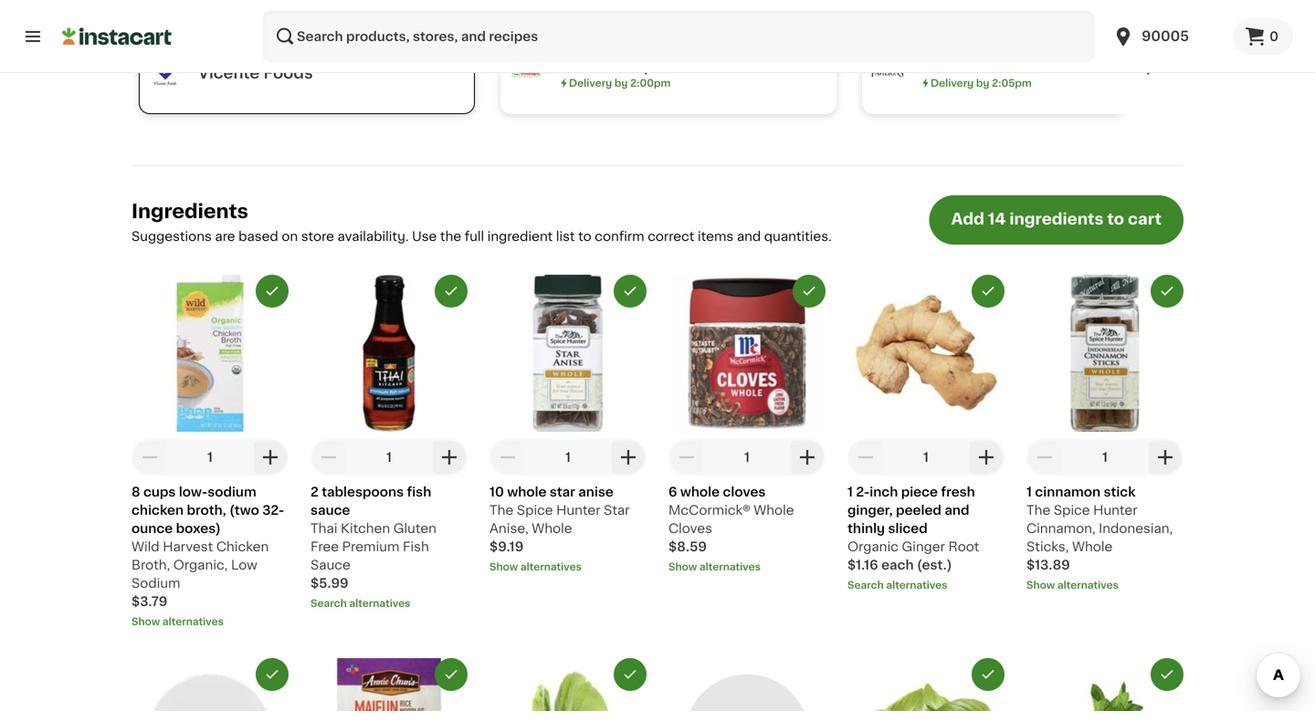 Task type: describe. For each thing, give the bounding box(es) containing it.
2:05pm
[[992, 78, 1032, 88]]

organic,
[[173, 559, 228, 572]]

delivery for pavilions
[[931, 78, 974, 88]]

1 for low-
[[207, 451, 213, 464]]

by for vallarta supermarkets
[[615, 78, 628, 88]]

cart
[[1128, 211, 1162, 227]]

whole for 6
[[680, 486, 720, 499]]

sticks,
[[1027, 541, 1069, 553]]

1 vertical spatial to
[[578, 230, 592, 243]]

based
[[239, 230, 278, 243]]

search inside "2 tablespoons fish sauce thai kitchen gluten free premium fish sauce $5.99 search alternatives"
[[311, 599, 347, 609]]

1 for fish
[[386, 451, 392, 464]]

1 for inch
[[924, 451, 929, 464]]

cinnamon,
[[1027, 522, 1096, 535]]

unselect item image for 10 whole star anise
[[622, 283, 639, 299]]

anise,
[[490, 522, 529, 535]]

$9.19
[[490, 541, 524, 553]]

fish
[[403, 541, 429, 553]]

ginger
[[902, 541, 945, 553]]

add
[[952, 211, 985, 227]]

alternatives inside 10 whole star anise the spice hunter star anise, whole $9.19 show alternatives
[[521, 562, 582, 572]]

delivery by 2:00pm
[[569, 78, 671, 88]]

full
[[465, 230, 484, 243]]

alternatives inside 1 2-inch piece fresh ginger, peeled and thinly sliced organic ginger root $1.16 each (est.) search alternatives
[[886, 580, 948, 590]]

thai
[[311, 522, 338, 535]]

add 14 ingredients to cart
[[952, 211, 1162, 227]]

increment quantity image for 2 tablespoons fish sauce
[[438, 447, 460, 468]]

ingredients
[[1010, 211, 1104, 227]]

pavilions image
[[870, 55, 906, 91]]

boxes)
[[176, 522, 221, 535]]

unselect item image for 8 cups low-sodium chicken broth, (two 32- ounce boxes)
[[264, 283, 280, 299]]

unselect item image for 1 2-inch piece fresh ginger, peeled and thinly sliced
[[980, 283, 997, 299]]

the
[[440, 230, 461, 243]]

confirm
[[595, 230, 645, 243]]

suggestions
[[132, 230, 212, 243]]

star
[[604, 504, 630, 517]]

vicente foods link
[[132, 25, 482, 121]]

whole for the spice hunter cinnamon, indonesian, sticks, whole
[[1072, 541, 1113, 553]]

anise
[[578, 486, 614, 499]]

alternatives inside 8 cups low-sodium chicken broth, (two 32- ounce boxes) wild harvest chicken broth, organic, low sodium $3.79 show alternatives
[[162, 617, 224, 627]]

are
[[215, 230, 235, 243]]

show inside 6 whole cloves mccormick® whole cloves $8.59 show alternatives
[[669, 562, 697, 572]]

show alternatives button for $8.59
[[669, 560, 826, 574]]

$3.79
[[132, 595, 167, 608]]

$13.89
[[1027, 559, 1070, 572]]

wild
[[132, 541, 160, 553]]

delivery for vallarta supermarkets
[[569, 78, 612, 88]]

piece
[[901, 486, 938, 499]]

free
[[311, 541, 339, 553]]

6 whole cloves mccormick® whole cloves $8.59 show alternatives
[[669, 486, 794, 572]]

instacart logo image
[[62, 26, 172, 48]]

vicente
[[198, 65, 260, 81]]

10 whole star anise the spice hunter star anise, whole $9.19 show alternatives
[[490, 486, 630, 572]]

0 vertical spatial and
[[737, 230, 761, 243]]

sauce
[[311, 559, 351, 572]]

the inside 10 whole star anise the spice hunter star anise, whole $9.19 show alternatives
[[490, 504, 514, 517]]

show alternatives button for $9.19
[[490, 560, 647, 574]]

decrement quantity image for cups
[[139, 447, 161, 468]]

1 inside 1 2-inch piece fresh ginger, peeled and thinly sliced organic ginger root $1.16 each (est.) search alternatives
[[848, 486, 853, 499]]

indonesian,
[[1099, 522, 1173, 535]]

show inside 10 whole star anise the spice hunter star anise, whole $9.19 show alternatives
[[490, 562, 518, 572]]

hunter inside 10 whole star anise the spice hunter star anise, whole $9.19 show alternatives
[[556, 504, 601, 517]]

1 for star
[[565, 451, 571, 464]]

mccormick®
[[669, 504, 751, 517]]

spice inside 10 whole star anise the spice hunter star anise, whole $9.19 show alternatives
[[517, 504, 553, 517]]

alternatives inside 6 whole cloves mccormick® whole cloves $8.59 show alternatives
[[700, 562, 761, 572]]

$8.59
[[669, 541, 707, 553]]

spice inside 1 cinnamon stick the spice hunter cinnamon, indonesian, sticks, whole $13.89 show alternatives
[[1054, 504, 1090, 517]]

cinnamon
[[1035, 486, 1101, 499]]

vallarta supermarkets image
[[508, 55, 544, 91]]

broth,
[[187, 504, 226, 517]]

sliced
[[888, 522, 928, 535]]

$5.99
[[311, 577, 349, 590]]

on
[[282, 230, 298, 243]]

add 14 ingredients to cart button
[[930, 195, 1184, 245]]

vallarta
[[559, 58, 620, 74]]

availability.
[[338, 230, 409, 243]]

8
[[132, 486, 140, 499]]

1 for cloves
[[745, 451, 750, 464]]

low
[[231, 559, 257, 572]]

by for pavilions
[[976, 78, 990, 88]]

fish
[[407, 486, 431, 499]]

harvest
[[163, 541, 213, 553]]

vicente foods
[[198, 65, 313, 81]]

increment quantity image for 6 whole cloves
[[797, 447, 818, 468]]

decrement quantity image for 6
[[676, 447, 698, 468]]

organic
[[848, 541, 899, 553]]

sauce
[[311, 504, 350, 517]]

items
[[698, 230, 734, 243]]

broth,
[[132, 559, 170, 572]]

increment quantity image for 1 2-inch piece fresh ginger, peeled and thinly sliced
[[976, 447, 998, 468]]

unselect item image for 6 whole cloves
[[801, 283, 818, 299]]

cups
[[143, 486, 176, 499]]

90005
[[1142, 30, 1189, 43]]

foods
[[263, 65, 313, 81]]

search alternatives button for $1.16 each (est.)
[[848, 578, 1005, 593]]

chicken
[[216, 541, 269, 553]]



Task type: vqa. For each thing, say whether or not it's contained in the screenshot.
the All stores LINK in the top of the page
no



Task type: locate. For each thing, give the bounding box(es) containing it.
and right items
[[737, 230, 761, 243]]

2 horizontal spatial whole
[[1072, 541, 1113, 553]]

90005 button
[[1102, 11, 1233, 62]]

the
[[490, 504, 514, 517], [1027, 504, 1051, 517]]

0
[[1270, 30, 1279, 43]]

0 vertical spatial search alternatives button
[[848, 578, 1005, 593]]

the down the 10
[[490, 504, 514, 517]]

stick
[[1104, 486, 1136, 499]]

2 tablespoons fish sauce thai kitchen gluten free premium fish sauce $5.99 search alternatives
[[311, 486, 437, 609]]

unselect item image
[[264, 283, 280, 299], [443, 283, 459, 299], [622, 283, 639, 299], [801, 283, 818, 299], [980, 283, 997, 299], [264, 667, 280, 683]]

premium
[[342, 541, 400, 553]]

1 inside 1 cinnamon stick the spice hunter cinnamon, indonesian, sticks, whole $13.89 show alternatives
[[1027, 486, 1032, 499]]

show down $9.19
[[490, 562, 518, 572]]

$1.16
[[848, 559, 878, 572]]

increment quantity image for 8 cups low-sodium chicken broth, (two 32- ounce boxes)
[[259, 447, 281, 468]]

2
[[311, 486, 319, 499]]

show alternatives button down $13.89
[[1027, 578, 1184, 593]]

whole for 10
[[507, 486, 547, 499]]

whole inside 6 whole cloves mccormick® whole cloves $8.59 show alternatives
[[754, 504, 794, 517]]

4 increment quantity image from the left
[[976, 447, 998, 468]]

whole down "cloves"
[[754, 504, 794, 517]]

1 vertical spatial and
[[945, 504, 970, 517]]

(two
[[229, 504, 259, 517]]

star
[[550, 486, 575, 499]]

32-
[[262, 504, 284, 517]]

cloves
[[723, 486, 766, 499]]

show alternatives button down $8.59 at the bottom right of the page
[[669, 560, 826, 574]]

14
[[988, 211, 1006, 227]]

1 whole from the left
[[507, 486, 547, 499]]

decrement quantity image
[[139, 447, 161, 468], [318, 447, 340, 468], [855, 447, 877, 468], [1034, 447, 1056, 468]]

vicente foods image
[[147, 55, 184, 91]]

search down $1.16
[[848, 580, 884, 590]]

show alternatives button for $13.89
[[1027, 578, 1184, 593]]

1 horizontal spatial whole
[[754, 504, 794, 517]]

decrement quantity image for cinnamon
[[1034, 447, 1056, 468]]

ginger,
[[848, 504, 893, 517]]

1 horizontal spatial the
[[1027, 504, 1051, 517]]

quantities.
[[764, 230, 832, 243]]

the up cinnamon,
[[1027, 504, 1051, 517]]

1 for stick
[[1103, 451, 1108, 464]]

2 decrement quantity image from the left
[[676, 447, 698, 468]]

2 increment quantity image from the left
[[438, 447, 460, 468]]

use
[[412, 230, 437, 243]]

to inside button
[[1107, 211, 1125, 227]]

unselect item image
[[1159, 283, 1176, 299], [443, 667, 459, 683], [622, 667, 639, 683], [980, 667, 997, 683], [1159, 667, 1176, 683]]

1 up 'stick'
[[1103, 451, 1108, 464]]

chicken
[[132, 504, 184, 517]]

5 increment quantity image from the left
[[1155, 447, 1177, 468]]

0 horizontal spatial delivery
[[569, 78, 612, 88]]

2 spice from the left
[[1054, 504, 1090, 517]]

to left the "cart"
[[1107, 211, 1125, 227]]

increment quantity image for 1 cinnamon stick
[[1155, 447, 1177, 468]]

alternatives
[[521, 562, 582, 572], [700, 562, 761, 572], [886, 580, 948, 590], [1058, 580, 1119, 590], [349, 599, 411, 609], [162, 617, 224, 627]]

whole down cinnamon,
[[1072, 541, 1113, 553]]

90005 button
[[1113, 11, 1222, 62]]

delivery down pavilions
[[931, 78, 974, 88]]

to right list
[[578, 230, 592, 243]]

whole inside 10 whole star anise the spice hunter star anise, whole $9.19 show alternatives
[[507, 486, 547, 499]]

0 vertical spatial whole
[[754, 504, 794, 517]]

and inside 1 2-inch piece fresh ginger, peeled and thinly sliced organic ginger root $1.16 each (est.) search alternatives
[[945, 504, 970, 517]]

search alternatives button for $5.99
[[311, 596, 468, 611]]

4 decrement quantity image from the left
[[1034, 447, 1056, 468]]

0 horizontal spatial to
[[578, 230, 592, 243]]

product group
[[132, 275, 289, 629], [311, 275, 468, 611], [490, 275, 647, 574], [669, 275, 826, 574], [848, 275, 1005, 593], [1027, 275, 1184, 593], [132, 659, 289, 712], [311, 659, 468, 712], [490, 659, 647, 712], [848, 659, 1005, 712], [1027, 659, 1184, 712]]

1 horizontal spatial whole
[[680, 486, 720, 499]]

1 hunter from the left
[[556, 504, 601, 517]]

1 horizontal spatial and
[[945, 504, 970, 517]]

and
[[737, 230, 761, 243], [945, 504, 970, 517]]

show inside 1 cinnamon stick the spice hunter cinnamon, indonesian, sticks, whole $13.89 show alternatives
[[1027, 580, 1055, 590]]

1 up star
[[565, 451, 571, 464]]

sodium
[[208, 486, 256, 499]]

hunter down star
[[556, 504, 601, 517]]

1 vertical spatial search alternatives button
[[311, 596, 468, 611]]

0 horizontal spatial by
[[615, 78, 628, 88]]

3 increment quantity image from the left
[[797, 447, 818, 468]]

show alternatives button down $9.19
[[490, 560, 647, 574]]

the inside 1 cinnamon stick the spice hunter cinnamon, indonesian, sticks, whole $13.89 show alternatives
[[1027, 504, 1051, 517]]

0 horizontal spatial search
[[311, 599, 347, 609]]

search alternatives button down premium
[[311, 596, 468, 611]]

3 decrement quantity image from the left
[[855, 447, 877, 468]]

decrement quantity image
[[497, 447, 519, 468], [676, 447, 698, 468]]

whole down star
[[532, 522, 572, 535]]

show down $13.89
[[1027, 580, 1055, 590]]

6
[[669, 486, 677, 499]]

8 cups low-sodium chicken broth, (two 32- ounce boxes) wild harvest chicken broth, organic, low sodium $3.79 show alternatives
[[132, 486, 284, 627]]

1 decrement quantity image from the left
[[497, 447, 519, 468]]

vallarta supermarkets
[[559, 58, 736, 74]]

hunter inside 1 cinnamon stick the spice hunter cinnamon, indonesian, sticks, whole $13.89 show alternatives
[[1094, 504, 1138, 517]]

whole for the spice hunter star anise, whole
[[532, 522, 572, 535]]

2 by from the left
[[976, 78, 990, 88]]

root
[[949, 541, 980, 553]]

2 whole from the left
[[680, 486, 720, 499]]

store
[[301, 230, 334, 243]]

1 horizontal spatial search alternatives button
[[848, 578, 1005, 593]]

1 horizontal spatial by
[[976, 78, 990, 88]]

2 vertical spatial whole
[[1072, 541, 1113, 553]]

whole right the 10
[[507, 486, 547, 499]]

decrement quantity image up 6 at the right of the page
[[676, 447, 698, 468]]

show alternatives button for $3.79
[[132, 615, 289, 629]]

show
[[490, 562, 518, 572], [669, 562, 697, 572], [1027, 580, 1055, 590], [132, 617, 160, 627]]

low-
[[179, 486, 208, 499]]

decrement quantity image up cinnamon
[[1034, 447, 1056, 468]]

1 up piece
[[924, 451, 929, 464]]

decrement quantity image up 2-
[[855, 447, 877, 468]]

increment quantity image
[[259, 447, 281, 468], [438, 447, 460, 468], [797, 447, 818, 468], [976, 447, 998, 468], [1155, 447, 1177, 468]]

2-
[[856, 486, 870, 499]]

1 left 2-
[[848, 486, 853, 499]]

1 the from the left
[[490, 504, 514, 517]]

list
[[556, 230, 575, 243]]

alternatives down $3.79
[[162, 617, 224, 627]]

alternatives down premium
[[349, 599, 411, 609]]

1 vertical spatial search
[[311, 599, 347, 609]]

search alternatives button
[[848, 578, 1005, 593], [311, 596, 468, 611]]

hunter
[[556, 504, 601, 517], [1094, 504, 1138, 517]]

pavilions
[[921, 58, 992, 74]]

1 by from the left
[[615, 78, 628, 88]]

Search field
[[263, 11, 1094, 62]]

1 up low-
[[207, 451, 213, 464]]

whole
[[754, 504, 794, 517], [532, 522, 572, 535], [1072, 541, 1113, 553]]

spice up the anise, on the bottom left of the page
[[517, 504, 553, 517]]

alternatives down $8.59 at the bottom right of the page
[[700, 562, 761, 572]]

0 horizontal spatial search alternatives button
[[311, 596, 468, 611]]

show down $8.59 at the bottom right of the page
[[669, 562, 697, 572]]

peeled
[[896, 504, 942, 517]]

search down $5.99
[[311, 599, 347, 609]]

10
[[490, 486, 504, 499]]

1 decrement quantity image from the left
[[139, 447, 161, 468]]

decrement quantity image up 'cups'
[[139, 447, 161, 468]]

unselect item image for 2 tablespoons fish sauce
[[443, 283, 459, 299]]

0 horizontal spatial whole
[[532, 522, 572, 535]]

1 up "cloves"
[[745, 451, 750, 464]]

0 vertical spatial to
[[1107, 211, 1125, 227]]

2 the from the left
[[1027, 504, 1051, 517]]

by left 2:05pm
[[976, 78, 990, 88]]

ounce
[[132, 522, 173, 535]]

and down fresh
[[945, 504, 970, 517]]

1 horizontal spatial to
[[1107, 211, 1125, 227]]

cloves
[[669, 522, 713, 535]]

1 increment quantity image from the left
[[259, 447, 281, 468]]

whole inside 6 whole cloves mccormick® whole cloves $8.59 show alternatives
[[680, 486, 720, 499]]

search inside 1 2-inch piece fresh ginger, peeled and thinly sliced organic ginger root $1.16 each (est.) search alternatives
[[848, 580, 884, 590]]

1 horizontal spatial delivery
[[931, 78, 974, 88]]

show alternatives button down organic,
[[132, 615, 289, 629]]

whole
[[507, 486, 547, 499], [680, 486, 720, 499]]

0 vertical spatial search
[[848, 580, 884, 590]]

kitchen
[[341, 522, 390, 535]]

search
[[848, 580, 884, 590], [311, 599, 347, 609]]

by
[[615, 78, 628, 88], [976, 78, 990, 88]]

sodium
[[132, 577, 180, 590]]

2 hunter from the left
[[1094, 504, 1138, 517]]

0 button
[[1233, 18, 1294, 55]]

delivery
[[569, 78, 612, 88], [931, 78, 974, 88]]

1 horizontal spatial spice
[[1054, 504, 1090, 517]]

2 decrement quantity image from the left
[[318, 447, 340, 468]]

tablespoons
[[322, 486, 404, 499]]

0 horizontal spatial whole
[[507, 486, 547, 499]]

alternatives down $13.89
[[1058, 580, 1119, 590]]

spice down cinnamon
[[1054, 504, 1090, 517]]

decrement quantity image for 2-
[[855, 447, 877, 468]]

hunter down 'stick'
[[1094, 504, 1138, 517]]

0 horizontal spatial and
[[737, 230, 761, 243]]

1 cinnamon stick the spice hunter cinnamon, indonesian, sticks, whole $13.89 show alternatives
[[1027, 486, 1173, 590]]

2 delivery from the left
[[931, 78, 974, 88]]

1 horizontal spatial hunter
[[1094, 504, 1138, 517]]

whole up mccormick®
[[680, 486, 720, 499]]

by left 2:00pm
[[615, 78, 628, 88]]

suggestions are based on store availability. use the full ingredient list to confirm correct items and quantities.
[[132, 230, 832, 243]]

correct
[[648, 230, 695, 243]]

1 delivery from the left
[[569, 78, 612, 88]]

each
[[882, 559, 914, 572]]

1 vertical spatial whole
[[532, 522, 572, 535]]

show inside 8 cups low-sodium chicken broth, (two 32- ounce boxes) wild harvest chicken broth, organic, low sodium $3.79 show alternatives
[[132, 617, 160, 627]]

decrement quantity image up 2
[[318, 447, 340, 468]]

0 horizontal spatial decrement quantity image
[[497, 447, 519, 468]]

1 horizontal spatial search
[[848, 580, 884, 590]]

gluten
[[393, 522, 437, 535]]

delivery by 2:05pm
[[931, 78, 1032, 88]]

1 left cinnamon
[[1027, 486, 1032, 499]]

0 horizontal spatial spice
[[517, 504, 553, 517]]

alternatives inside "2 tablespoons fish sauce thai kitchen gluten free premium fish sauce $5.99 search alternatives"
[[349, 599, 411, 609]]

alternatives down (est.)
[[886, 580, 948, 590]]

search alternatives button down (est.)
[[848, 578, 1005, 593]]

spice
[[517, 504, 553, 517], [1054, 504, 1090, 517]]

ingredient
[[488, 230, 553, 243]]

thinly
[[848, 522, 885, 535]]

1 horizontal spatial decrement quantity image
[[676, 447, 698, 468]]

0 horizontal spatial the
[[490, 504, 514, 517]]

whole inside 10 whole star anise the spice hunter star anise, whole $9.19 show alternatives
[[532, 522, 572, 535]]

decrement quantity image up the 10
[[497, 447, 519, 468]]

None search field
[[263, 11, 1094, 62]]

fresh
[[941, 486, 975, 499]]

2:00pm
[[630, 78, 671, 88]]

supermarkets
[[623, 58, 736, 74]]

decrement quantity image for tablespoons
[[318, 447, 340, 468]]

show down $3.79
[[132, 617, 160, 627]]

0 horizontal spatial hunter
[[556, 504, 601, 517]]

alternatives down $9.19
[[521, 562, 582, 572]]

(est.)
[[917, 559, 952, 572]]

alternatives inside 1 cinnamon stick the spice hunter cinnamon, indonesian, sticks, whole $13.89 show alternatives
[[1058, 580, 1119, 590]]

decrement quantity image for 10
[[497, 447, 519, 468]]

increment quantity image
[[618, 447, 639, 468]]

to
[[1107, 211, 1125, 227], [578, 230, 592, 243]]

whole inside 1 cinnamon stick the spice hunter cinnamon, indonesian, sticks, whole $13.89 show alternatives
[[1072, 541, 1113, 553]]

1 2-inch piece fresh ginger, peeled and thinly sliced organic ginger root $1.16 each (est.) search alternatives
[[848, 486, 980, 590]]

delivery down vallarta
[[569, 78, 612, 88]]

1 up tablespoons
[[386, 451, 392, 464]]

1 spice from the left
[[517, 504, 553, 517]]



